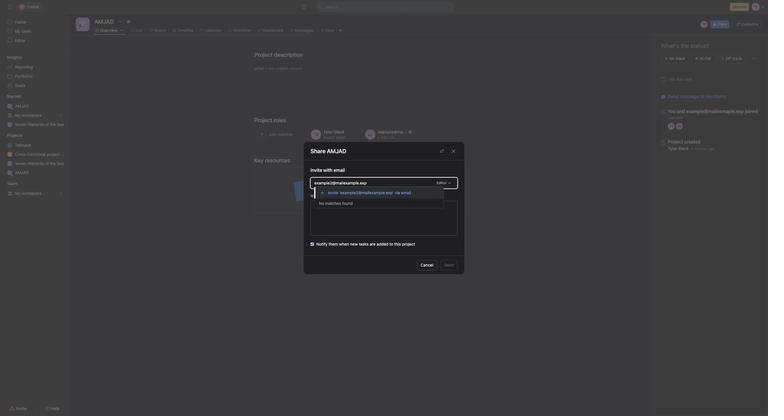 Task type: locate. For each thing, give the bounding box(es) containing it.
send right cancel
[[444, 263, 454, 267]]

0 vertical spatial of
[[45, 122, 49, 127]]

starred
[[7, 94, 21, 99]]

workspace
[[22, 113, 42, 118], [22, 191, 42, 196]]

my workspace down the team
[[15, 191, 42, 196]]

insights element
[[0, 52, 69, 91]]

0 vertical spatial seven
[[15, 122, 26, 127]]

warlords for functional
[[27, 161, 44, 166]]

1 horizontal spatial track
[[733, 56, 742, 61]]

tasks left the are
[[359, 242, 369, 247]]

1 a from the left
[[382, 177, 385, 182]]

to left this
[[389, 242, 393, 247]]

track inside button
[[733, 56, 742, 61]]

2 my from the top
[[15, 113, 21, 118]]

of inside projects element
[[45, 161, 49, 166]]

amjad down starred
[[15, 104, 29, 109]]

and inside align your team around a shared vision with a project brief and supporting resources.
[[362, 184, 369, 189]]

new
[[350, 242, 358, 247]]

board image
[[79, 21, 86, 28]]

1 horizontal spatial send
[[668, 94, 679, 99]]

ago
[[708, 147, 714, 151]]

1 my from the top
[[15, 29, 21, 34]]

my
[[15, 29, 21, 34], [15, 113, 21, 118], [15, 191, 21, 196]]

2 seven warlords of the sea from the top
[[15, 161, 64, 166]]

0 horizontal spatial tasks
[[22, 29, 31, 34]]

you
[[668, 109, 676, 114]]

0 horizontal spatial brief
[[353, 184, 361, 189]]

0 vertical spatial my workspace
[[15, 113, 42, 118]]

seven for my
[[15, 122, 26, 127]]

seven warlords of the sea inside starred element
[[15, 122, 64, 127]]

1 seven warlords of the sea link from the top
[[3, 120, 65, 129]]

share amjad
[[311, 148, 346, 154]]

brief down supporting
[[374, 195, 383, 200]]

a up supporting
[[382, 177, 385, 182]]

home link
[[3, 18, 65, 27]]

seven warlords of the sea inside projects element
[[15, 161, 64, 166]]

my workspace inside teams element
[[15, 191, 42, 196]]

1 amjad from the top
[[15, 104, 29, 109]]

1 vertical spatial tb
[[669, 124, 674, 128]]

your
[[349, 177, 357, 182]]

cancel
[[421, 263, 433, 267]]

0 vertical spatial my
[[15, 29, 21, 34]]

warlords inside starred element
[[27, 122, 44, 127]]

0 horizontal spatial invite
[[16, 406, 26, 411]]

0 horizontal spatial a
[[382, 177, 385, 182]]

1 sea from the top
[[57, 122, 64, 127]]

send
[[668, 94, 679, 99], [444, 263, 454, 267]]

sea inside starred element
[[57, 122, 64, 127]]

share amjad dialog
[[304, 142, 464, 274]]

0 horizontal spatial send
[[444, 263, 454, 267]]

them
[[329, 242, 338, 247]]

when
[[339, 242, 349, 247]]

track for off track
[[733, 56, 742, 61]]

board link
[[150, 27, 166, 34]]

my inside teams element
[[15, 191, 21, 196]]

my workspace down starred
[[15, 113, 42, 118]]

a right the with
[[420, 177, 422, 182]]

sea
[[57, 122, 64, 127], [57, 161, 64, 166]]

sea inside projects element
[[57, 161, 64, 166]]

0 vertical spatial amjad link
[[3, 102, 65, 111]]

list link
[[131, 27, 143, 34]]

home
[[15, 20, 26, 24]]

tb inside button
[[702, 22, 706, 26]]

dashboard link
[[258, 27, 283, 34]]

message
[[680, 94, 699, 99]]

1 horizontal spatial to
[[700, 94, 705, 99]]

track right on
[[676, 56, 685, 61]]

2 of from the top
[[45, 161, 49, 166]]

seven warlords of the sea
[[15, 122, 64, 127], [15, 161, 64, 166]]

warlords for workspace
[[27, 122, 44, 127]]

invite with email
[[311, 168, 345, 173]]

0 vertical spatial tasks
[[22, 29, 31, 34]]

0 horizontal spatial to
[[389, 242, 393, 247]]

0 vertical spatial my workspace link
[[3, 111, 65, 120]]

warlords down cross-functional project plan link
[[27, 161, 44, 166]]

1 seven warlords of the sea from the top
[[15, 122, 64, 127]]

amjad link down the goals "link"
[[3, 102, 65, 111]]

tasks
[[22, 29, 31, 34], [359, 242, 369, 247]]

None text field
[[93, 16, 115, 27]]

invite inside share amjad dialog
[[311, 168, 322, 173]]

what's the status?
[[661, 42, 709, 49]]

1 vertical spatial brief
[[374, 195, 383, 200]]

2 vertical spatial my
[[15, 191, 21, 196]]

at risk
[[700, 56, 711, 61]]

seven up projects
[[15, 122, 26, 127]]

0 vertical spatial and
[[677, 109, 685, 114]]

message (optional)
[[311, 194, 343, 198]]

workspace inside teams element
[[22, 191, 42, 196]]

inbox
[[15, 38, 25, 43]]

1 horizontal spatial tb
[[702, 22, 706, 26]]

2 track from the left
[[733, 56, 742, 61]]

of for functional
[[45, 161, 49, 166]]

warlords up talkback link
[[27, 122, 44, 127]]

seven warlords of the sea link
[[3, 120, 65, 129], [3, 159, 65, 168]]

0 vertical spatial tb
[[702, 22, 706, 26]]

tasks inside share amjad dialog
[[359, 242, 369, 247]]

invite for invite with email
[[311, 168, 322, 173]]

0 vertical spatial amjad
[[15, 104, 29, 109]]

timeline
[[177, 28, 193, 33]]

close this dialog image
[[451, 149, 456, 153]]

2 seven from the top
[[15, 161, 26, 166]]

project right create
[[359, 195, 373, 200]]

2 my workspace link from the top
[[3, 189, 65, 198]]

1 vertical spatial seven
[[15, 161, 26, 166]]

0 vertical spatial seven warlords of the sea
[[15, 122, 64, 127]]

project down align
[[338, 184, 351, 189]]

1 vertical spatial workspace
[[22, 191, 42, 196]]

calendar link
[[200, 27, 222, 34]]

1 the from the top
[[50, 122, 56, 127]]

1 vertical spatial seven warlords of the sea
[[15, 161, 64, 166]]

seven inside starred element
[[15, 122, 26, 127]]

and up now
[[677, 109, 685, 114]]

plan
[[61, 152, 69, 157]]

Project description title text field
[[251, 49, 304, 61]]

2 seven warlords of the sea link from the top
[[3, 159, 65, 168]]

send button
[[441, 260, 458, 270]]

1 horizontal spatial and
[[677, 109, 685, 114]]

seven warlords of the sea link up talkback link
[[3, 120, 65, 129]]

3 my from the top
[[15, 191, 21, 196]]

my workspace link down the team
[[3, 189, 65, 198]]

project roles
[[254, 117, 286, 123]]

remove from starred image
[[126, 19, 131, 24]]

1 vertical spatial of
[[45, 161, 49, 166]]

2 sea from the top
[[57, 161, 64, 166]]

send inside button
[[444, 263, 454, 267]]

brief down your
[[353, 184, 361, 189]]

insights button
[[0, 55, 22, 60]]

track for on track
[[676, 56, 685, 61]]

0 vertical spatial invite
[[311, 168, 322, 173]]

with
[[411, 177, 419, 182]]

the status?
[[681, 42, 709, 49]]

inbox link
[[3, 36, 65, 45]]

to right message
[[700, 94, 705, 99]]

Message (optional) text field
[[311, 201, 458, 236]]

1 vertical spatial send
[[444, 263, 454, 267]]

tyler black link
[[668, 146, 689, 151]]

1 vertical spatial invite
[[16, 406, 26, 411]]

1 vertical spatial to
[[389, 242, 393, 247]]

invite button
[[5, 404, 30, 414]]

tasks inside global element
[[22, 29, 31, 34]]

project right this
[[402, 242, 415, 247]]

0 horizontal spatial track
[[676, 56, 685, 61]]

my workspace
[[15, 113, 42, 118], [15, 191, 42, 196]]

1 horizontal spatial tasks
[[359, 242, 369, 247]]

my down the team
[[15, 191, 21, 196]]

track right off
[[733, 56, 742, 61]]

1 vertical spatial sea
[[57, 161, 64, 166]]

warlords inside projects element
[[27, 161, 44, 166]]

0 vertical spatial send
[[668, 94, 679, 99]]

the up talkback link
[[50, 122, 56, 127]]

my workspace link
[[3, 111, 65, 120], [3, 189, 65, 198]]

at
[[700, 56, 704, 61]]

the inside starred element
[[50, 122, 56, 127]]

my inside starred element
[[15, 113, 21, 118]]

team
[[358, 177, 367, 182]]

of down cross-functional project plan
[[45, 161, 49, 166]]

amjad link
[[3, 102, 65, 111], [3, 168, 65, 177]]

amjad link inside projects element
[[3, 168, 65, 177]]

of inside starred element
[[45, 122, 49, 127]]

seven warlords of the sea down cross-functional project plan
[[15, 161, 64, 166]]

of
[[45, 122, 49, 127], [45, 161, 49, 166]]

2 warlords from the top
[[27, 161, 44, 166]]

1 warlords from the top
[[27, 122, 44, 127]]

1 vertical spatial seven warlords of the sea link
[[3, 159, 65, 168]]

reporting link
[[3, 63, 65, 72]]

send message to members
[[668, 94, 726, 99]]

you and example@mailexmaple.exp joined just now
[[668, 109, 758, 120]]

0 vertical spatial sea
[[57, 122, 64, 127]]

seven down cross-
[[15, 161, 26, 166]]

talkback
[[15, 143, 31, 148]]

seven warlords of the sea link inside starred element
[[3, 120, 65, 129]]

reporting
[[15, 65, 33, 69]]

2 amjad link from the top
[[3, 168, 65, 177]]

tasks down home
[[22, 29, 31, 34]]

dashboard
[[263, 28, 283, 33]]

tb
[[702, 22, 706, 26], [669, 124, 674, 128]]

amjad link inside starred element
[[3, 102, 65, 111]]

hide sidebar image
[[7, 5, 12, 9]]

seven for cross-
[[15, 161, 26, 166]]

1 vertical spatial amjad link
[[3, 168, 65, 177]]

and
[[677, 109, 685, 114], [362, 184, 369, 189]]

messages
[[295, 28, 314, 33]]

my up inbox
[[15, 29, 21, 34]]

0 vertical spatial the
[[50, 122, 56, 127]]

and down team
[[362, 184, 369, 189]]

send up you
[[668, 94, 679, 99]]

brief inside button
[[374, 195, 383, 200]]

at risk button
[[691, 53, 715, 64]]

1 vertical spatial tasks
[[359, 242, 369, 247]]

0 vertical spatial warlords
[[27, 122, 44, 127]]

the down cross-functional project plan
[[50, 161, 56, 166]]

invite inside button
[[16, 406, 26, 411]]

projects element
[[0, 130, 69, 179]]

ex
[[678, 124, 681, 128]]

added
[[377, 242, 388, 247]]

0 horizontal spatial and
[[362, 184, 369, 189]]

my workspace link inside starred element
[[3, 111, 65, 120]]

amjad link up teams element
[[3, 168, 65, 177]]

joined
[[745, 109, 758, 114]]

example@mailexmaple.exp
[[686, 109, 744, 114]]

my workspace link down starred
[[3, 111, 65, 120]]

my for seven warlords of the sea
[[15, 113, 21, 118]]

tb left share button
[[702, 22, 706, 26]]

2 a from the left
[[420, 177, 422, 182]]

1 amjad link from the top
[[3, 102, 65, 111]]

1 horizontal spatial a
[[420, 177, 422, 182]]

1 of from the top
[[45, 122, 49, 127]]

1 horizontal spatial brief
[[374, 195, 383, 200]]

track inside button
[[676, 56, 685, 61]]

2 the from the top
[[50, 161, 56, 166]]

0 vertical spatial brief
[[353, 184, 361, 189]]

1 workspace from the top
[[22, 113, 42, 118]]

the
[[50, 122, 56, 127], [50, 161, 56, 166]]

amjad up the team
[[15, 170, 29, 175]]

1 seven from the top
[[15, 122, 26, 127]]

risk
[[705, 56, 711, 61]]

2 amjad from the top
[[15, 170, 29, 175]]

1 vertical spatial and
[[362, 184, 369, 189]]

my inside global element
[[15, 29, 21, 34]]

1 vertical spatial my
[[15, 113, 21, 118]]

tb left ex
[[669, 124, 674, 128]]

seven
[[15, 122, 26, 127], [15, 161, 26, 166]]

1 vertical spatial my workspace link
[[3, 189, 65, 198]]

1 my workspace from the top
[[15, 113, 42, 118]]

shared
[[386, 177, 398, 182]]

amjad inside projects element
[[15, 170, 29, 175]]

1 vertical spatial amjad
[[15, 170, 29, 175]]

2 my workspace from the top
[[15, 191, 42, 196]]

seven warlords of the sea up talkback link
[[15, 122, 64, 127]]

0 vertical spatial seven warlords of the sea link
[[3, 120, 65, 129]]

my down starred
[[15, 113, 21, 118]]

1 vertical spatial my workspace
[[15, 191, 42, 196]]

functional
[[27, 152, 46, 157]]

2 workspace from the top
[[22, 191, 42, 196]]

1 vertical spatial the
[[50, 161, 56, 166]]

upgrade
[[733, 5, 747, 9]]

seven warlords of the sea link down functional at the left of the page
[[3, 159, 65, 168]]

off
[[726, 56, 732, 61]]

seven warlords of the sea link for workspace
[[3, 120, 65, 129]]

a
[[382, 177, 385, 182], [420, 177, 422, 182]]

seven warlords of the sea for functional
[[15, 161, 64, 166]]

seven inside projects element
[[15, 161, 26, 166]]

projects
[[7, 133, 23, 138]]

of up talkback link
[[45, 122, 49, 127]]

1 my workspace link from the top
[[3, 111, 65, 120]]

the inside projects element
[[50, 161, 56, 166]]

0 vertical spatial workspace
[[22, 113, 42, 118]]

1 horizontal spatial invite
[[311, 168, 322, 173]]

1 track from the left
[[676, 56, 685, 61]]

project created tyler black 4 minutes ago
[[668, 139, 714, 151]]

1 vertical spatial warlords
[[27, 161, 44, 166]]



Task type: vqa. For each thing, say whether or not it's contained in the screenshot.
checkbox
no



Task type: describe. For each thing, give the bounding box(es) containing it.
the for functional
[[50, 161, 56, 166]]

project created
[[668, 139, 701, 144]]

project left plan
[[47, 152, 60, 157]]

what's
[[661, 42, 679, 49]]

(optional)
[[326, 194, 343, 198]]

on
[[669, 56, 675, 61]]

minutes
[[694, 147, 707, 151]]

of for workspace
[[45, 122, 49, 127]]

4
[[691, 147, 693, 151]]

sea for cross-functional project plan
[[57, 161, 64, 166]]

tb button
[[700, 20, 708, 28]]

share button
[[710, 20, 729, 28]]

invite for invite
[[16, 406, 26, 411]]

project inside align your team around a shared vision with a project brief and supporting resources.
[[338, 184, 351, 189]]

now
[[676, 116, 683, 120]]

sea for my workspace
[[57, 122, 64, 127]]

portfolios link
[[3, 72, 65, 81]]

amjad inside starred element
[[15, 104, 29, 109]]

teams element
[[0, 179, 69, 199]]

send for send message to members
[[668, 94, 679, 99]]

0 vertical spatial to
[[700, 94, 705, 99]]

align
[[338, 177, 348, 182]]

workflow link
[[229, 27, 251, 34]]

message
[[311, 194, 325, 198]]

align your team around a shared vision with a project brief and supporting resources.
[[338, 177, 422, 189]]

upgrade button
[[730, 3, 749, 11]]

notify them when new tasks are added to this project
[[316, 242, 415, 247]]

portfolios
[[15, 74, 33, 79]]

with email
[[323, 168, 345, 173]]

starred element
[[0, 91, 69, 130]]

and inside you and example@mailexmaple.exp joined just now
[[677, 109, 685, 114]]

brief inside align your team around a shared vision with a project brief and supporting resources.
[[353, 184, 361, 189]]

editor button
[[434, 179, 454, 187]]

cross-functional project plan
[[15, 152, 69, 157]]

vision
[[400, 177, 410, 182]]

seven warlords of the sea link for functional
[[3, 159, 65, 168]]

on track
[[669, 56, 685, 61]]

global element
[[0, 14, 69, 49]]

goals link
[[3, 81, 65, 90]]

you and example@mailexmaple.exp joined button
[[668, 109, 758, 114]]

my for inbox
[[15, 29, 21, 34]]

starred button
[[0, 94, 21, 99]]

list
[[136, 28, 143, 33]]

projects button
[[0, 133, 23, 138]]

send for send
[[444, 263, 454, 267]]

workflow
[[233, 28, 251, 33]]

project inside share amjad dialog
[[402, 242, 415, 247]]

overview
[[100, 28, 118, 33]]

0 horizontal spatial tb
[[669, 124, 674, 128]]

files link
[[321, 27, 334, 34]]

send message to members button
[[668, 94, 726, 99]]

this
[[394, 242, 401, 247]]

cross-functional project plan link
[[3, 150, 69, 159]]

on track button
[[661, 53, 689, 64]]

key resources
[[254, 157, 291, 164]]

timeline link
[[173, 27, 193, 34]]

calendar
[[205, 28, 222, 33]]

the for workspace
[[50, 122, 56, 127]]

seven warlords of the sea for workspace
[[15, 122, 64, 127]]

workspace inside starred element
[[22, 113, 42, 118]]

create
[[346, 195, 358, 200]]

resources.
[[391, 184, 411, 189]]

Add members by name or email… text field
[[314, 179, 371, 186]]

off track
[[726, 56, 742, 61]]

editor
[[437, 181, 447, 185]]

messages link
[[290, 27, 314, 34]]

off track button
[[717, 53, 746, 64]]

project inside button
[[359, 195, 373, 200]]

are
[[370, 242, 376, 247]]

insights
[[7, 55, 22, 60]]

team button
[[0, 181, 17, 187]]

share
[[718, 22, 727, 26]]

my tasks link
[[3, 27, 65, 36]]

my workspace link inside teams element
[[3, 189, 65, 198]]

team
[[7, 181, 17, 186]]

supporting
[[370, 184, 390, 189]]

black
[[678, 146, 689, 151]]

just
[[668, 116, 675, 120]]

to inside share amjad dialog
[[389, 242, 393, 247]]

board
[[154, 28, 166, 33]]

overview link
[[95, 27, 118, 34]]

create project brief button
[[338, 193, 384, 203]]

around
[[368, 177, 381, 182]]

talkback link
[[3, 141, 65, 150]]

goals
[[15, 83, 25, 88]]

files
[[325, 28, 334, 33]]

project permissions image
[[440, 149, 444, 153]]

cross-
[[15, 152, 27, 157]]

my tasks
[[15, 29, 31, 34]]

my workspace inside starred element
[[15, 113, 42, 118]]

Notify them when new tasks are added to this project checkbox
[[311, 243, 314, 246]]



